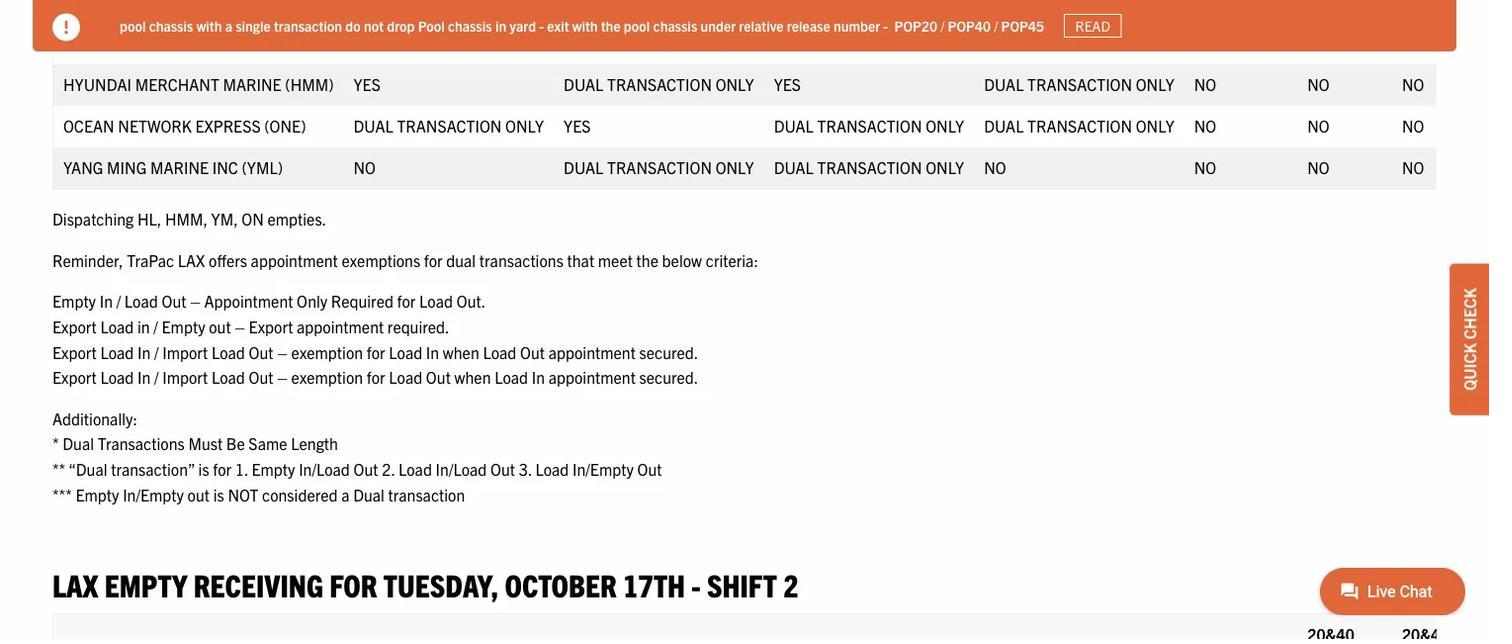 Task type: locate. For each thing, give the bounding box(es) containing it.
1 horizontal spatial in/empty
[[573, 459, 634, 479]]

quick check
[[1460, 288, 1480, 391]]

0 vertical spatial the
[[601, 16, 621, 34]]

relative
[[739, 16, 784, 34]]

the
[[601, 16, 621, 34], [637, 250, 659, 270]]

0 vertical spatial in
[[496, 16, 507, 34]]

pool
[[418, 16, 445, 34]]

in inside empty in / load out – appointment only required for load out. export load in / empty out – export appointment required. export load in / import load out – exemption for load in when load out appointment secured. export load in / import load out – exemption for load out when load in appointment secured.
[[138, 317, 150, 337]]

pop45
[[1002, 16, 1045, 34]]

0 vertical spatial when
[[443, 342, 480, 362]]

in/empty down transaction"
[[123, 485, 184, 504]]

0 vertical spatial marine
[[223, 75, 282, 95]]

is down must
[[198, 459, 209, 479]]

empty down reminder,
[[52, 291, 96, 311]]

1 horizontal spatial marine
[[223, 75, 282, 95]]

inc left (yml)
[[212, 158, 238, 178]]

criteria:
[[706, 250, 759, 270]]

yes
[[354, 75, 381, 95], [774, 75, 801, 95], [564, 117, 591, 136]]

single
[[236, 16, 271, 34]]

(yml)
[[242, 158, 283, 178]]

not
[[364, 16, 384, 34]]

1 horizontal spatial -
[[692, 565, 701, 603]]

transaction down 2.
[[388, 485, 465, 504]]

a left single
[[225, 16, 232, 34]]

0 horizontal spatial marine
[[150, 158, 209, 178]]

1 horizontal spatial transaction
[[388, 485, 465, 504]]

0 vertical spatial lax
[[178, 250, 205, 270]]

–
[[190, 291, 201, 311], [235, 317, 245, 337], [277, 342, 288, 362], [277, 367, 288, 387]]

empties.
[[268, 209, 327, 229]]

release
[[787, 16, 831, 34]]

dual transaction only
[[354, 34, 544, 53], [564, 34, 754, 53], [774, 34, 965, 53], [985, 34, 1175, 53], [564, 75, 754, 95], [985, 75, 1175, 95], [354, 117, 544, 136], [774, 117, 965, 136], [985, 117, 1175, 136], [564, 158, 754, 178], [774, 158, 965, 178]]

lax left empty
[[52, 565, 98, 603]]

with left single
[[197, 16, 222, 34]]

inc left "(hlc)"
[[238, 34, 264, 53]]

1 vertical spatial transaction
[[388, 485, 465, 504]]

dual
[[354, 34, 394, 53], [564, 34, 604, 53], [774, 34, 814, 53], [985, 34, 1024, 53], [564, 75, 604, 95], [985, 75, 1024, 95], [354, 117, 394, 136], [774, 117, 814, 136], [985, 117, 1024, 136], [564, 158, 604, 178], [774, 158, 814, 178]]

0 horizontal spatial in/empty
[[123, 485, 184, 504]]

when
[[443, 342, 480, 362], [455, 367, 491, 387]]

1 vertical spatial dual
[[353, 485, 385, 504]]

read link
[[1065, 14, 1122, 38]]

2 horizontal spatial chassis
[[653, 16, 698, 34]]

out
[[209, 317, 231, 337], [188, 485, 210, 504]]

receiving
[[194, 565, 323, 603]]

2 with from the left
[[573, 16, 598, 34]]

0 horizontal spatial a
[[225, 16, 232, 34]]

chassis up merchant on the top of the page
[[149, 16, 193, 34]]

1 horizontal spatial the
[[637, 250, 659, 270]]

the right exit
[[601, 16, 621, 34]]

2 secured. from the top
[[640, 367, 699, 387]]

0 vertical spatial exemption
[[291, 342, 363, 362]]

dual right *
[[63, 434, 94, 454]]

the right 'meet'
[[637, 250, 659, 270]]

out
[[162, 291, 186, 311], [249, 342, 274, 362], [520, 342, 545, 362], [249, 367, 274, 387], [426, 367, 451, 387], [354, 459, 378, 479], [491, 459, 515, 479], [638, 459, 662, 479]]

in left yard
[[496, 16, 507, 34]]

2 pool from the left
[[624, 16, 650, 34]]

when down out.
[[455, 367, 491, 387]]

0 horizontal spatial with
[[197, 16, 222, 34]]

0 horizontal spatial transaction
[[274, 16, 342, 34]]

0 vertical spatial import
[[162, 342, 208, 362]]

with right exit
[[573, 16, 598, 34]]

chassis right pool
[[448, 16, 492, 34]]

0 vertical spatial transaction
[[274, 16, 342, 34]]

out down appointment at left
[[209, 317, 231, 337]]

dual
[[63, 434, 94, 454], [353, 485, 385, 504]]

1 horizontal spatial yes
[[564, 117, 591, 136]]

0 vertical spatial secured.
[[640, 342, 699, 362]]

1 horizontal spatial chassis
[[448, 16, 492, 34]]

1 in/load from the left
[[299, 459, 350, 479]]

pool right hapag
[[120, 16, 146, 34]]

empty in / load out – appointment only required for load out. export load in / empty out – export appointment required. export load in / import load out – exemption for load in when load out appointment secured. export load in / import load out – exemption for load out when load in appointment secured.
[[52, 291, 699, 387]]

empty down "dual
[[76, 485, 119, 504]]

reminder,
[[52, 250, 123, 270]]

2 chassis from the left
[[448, 16, 492, 34]]

when down required. on the left of page
[[443, 342, 480, 362]]

transaction left the do
[[274, 16, 342, 34]]

is left not
[[213, 485, 224, 504]]

0 horizontal spatial pool
[[120, 16, 146, 34]]

1 vertical spatial marine
[[150, 158, 209, 178]]

pop40
[[948, 16, 991, 34]]

read
[[1076, 17, 1111, 35]]

- right number
[[884, 16, 888, 34]]

1 horizontal spatial in/load
[[436, 459, 487, 479]]

pop20
[[895, 16, 938, 34]]

in/load
[[299, 459, 350, 479], [436, 459, 487, 479]]

lax
[[178, 250, 205, 270], [52, 565, 98, 603]]

empty
[[52, 291, 96, 311], [162, 317, 205, 337], [252, 459, 295, 479], [76, 485, 119, 504]]

a right considered
[[341, 485, 350, 504]]

in/load down length
[[299, 459, 350, 479]]

1 vertical spatial a
[[341, 485, 350, 504]]

dispatching
[[52, 209, 134, 229]]

secured.
[[640, 342, 699, 362], [640, 367, 699, 387]]

in/empty
[[573, 459, 634, 479], [123, 485, 184, 504]]

0 vertical spatial a
[[225, 16, 232, 34]]

1 vertical spatial secured.
[[640, 367, 699, 387]]

1 horizontal spatial lax
[[178, 250, 205, 270]]

for inside additionally: * dual transactions must be same length ** "dual transaction" is for 1. empty in/load out 2. load in/load out 3. load in/empty out *** empty in/empty out is not considered a dual transaction
[[213, 459, 232, 479]]

additionally: * dual transactions must be same length ** "dual transaction" is for 1. empty in/load out 2. load in/load out 3. load in/empty out *** empty in/empty out is not considered a dual transaction
[[52, 409, 662, 504]]

2 exemption from the top
[[291, 367, 363, 387]]

import
[[162, 342, 208, 362], [162, 367, 208, 387]]

with
[[197, 16, 222, 34], [573, 16, 598, 34]]

pool chassis with a single transaction  do not drop pool chassis in yard -  exit with the pool chassis under relative release number -  pop20 / pop40 / pop45
[[120, 16, 1045, 34]]

exemption
[[291, 342, 363, 362], [291, 367, 363, 387]]

(hmm)
[[285, 75, 334, 95]]

1 with from the left
[[197, 16, 222, 34]]

required.
[[388, 317, 450, 337]]

dispatching hl, hmm, ym, on empties.
[[52, 209, 327, 229]]

marine down ocean network express (one)
[[150, 158, 209, 178]]

2 horizontal spatial -
[[884, 16, 888, 34]]

1 vertical spatial in
[[138, 317, 150, 337]]

1 horizontal spatial is
[[213, 485, 224, 504]]

out inside empty in / load out – appointment only required for load out. export load in / empty out – export appointment required. export load in / import load out – exemption for load in when load out appointment secured. export load in / import load out – exemption for load out when load in appointment secured.
[[209, 317, 231, 337]]

pool right exit
[[624, 16, 650, 34]]

0 horizontal spatial is
[[198, 459, 209, 479]]

2 horizontal spatial yes
[[774, 75, 801, 95]]

1 horizontal spatial with
[[573, 16, 598, 34]]

0 vertical spatial out
[[209, 317, 231, 337]]

appointment
[[251, 250, 338, 270], [297, 317, 384, 337], [549, 342, 636, 362], [549, 367, 636, 387]]

1 pool from the left
[[120, 16, 146, 34]]

empty down same
[[252, 459, 295, 479]]

1 exemption from the top
[[291, 342, 363, 362]]

import down appointment at left
[[162, 342, 208, 362]]

inc
[[238, 34, 264, 53], [212, 158, 238, 178]]

in/empty right 3.
[[573, 459, 634, 479]]

dual
[[446, 250, 476, 270]]

exemption down only
[[291, 342, 363, 362]]

1 vertical spatial out
[[188, 485, 210, 504]]

is
[[198, 459, 209, 479], [213, 485, 224, 504]]

0 vertical spatial inc
[[238, 34, 264, 53]]

no
[[1195, 34, 1217, 53], [1308, 34, 1330, 53], [1403, 34, 1425, 53], [1195, 75, 1217, 95], [1308, 75, 1330, 95], [1403, 75, 1425, 95], [1195, 117, 1217, 136], [1308, 117, 1330, 136], [1403, 117, 1425, 136], [354, 158, 376, 178], [985, 158, 1007, 178], [1195, 158, 1217, 178], [1308, 158, 1330, 178], [1403, 158, 1425, 178]]

empty down appointment at left
[[162, 317, 205, 337]]

transaction
[[397, 34, 502, 53], [607, 34, 712, 53], [818, 34, 923, 53], [1028, 34, 1133, 53], [607, 75, 712, 95], [1028, 75, 1133, 95], [397, 117, 502, 136], [818, 117, 923, 136], [1028, 117, 1133, 136], [607, 158, 712, 178], [818, 158, 923, 178]]

-
[[539, 16, 544, 34], [884, 16, 888, 34], [692, 565, 701, 603]]

0 horizontal spatial in/load
[[299, 459, 350, 479]]

pool
[[120, 16, 146, 34], [624, 16, 650, 34]]

exemption up length
[[291, 367, 363, 387]]

lax left offers
[[178, 250, 205, 270]]

lax empty receiving           for tuesday, october 17th              - shift 2
[[52, 565, 799, 603]]

meet
[[598, 250, 633, 270]]

marine up express
[[223, 75, 282, 95]]

- right '17th'
[[692, 565, 701, 603]]

marine
[[223, 75, 282, 95], [150, 158, 209, 178]]

dual down 2.
[[353, 485, 385, 504]]

1 horizontal spatial pool
[[624, 16, 650, 34]]

1 vertical spatial import
[[162, 367, 208, 387]]

in down trapac
[[138, 317, 150, 337]]

import up must
[[162, 367, 208, 387]]

a
[[225, 16, 232, 34], [341, 485, 350, 504]]

chassis
[[149, 16, 193, 34], [448, 16, 492, 34], [653, 16, 698, 34]]

1 horizontal spatial a
[[341, 485, 350, 504]]

chassis left under
[[653, 16, 698, 34]]

2 in/load from the left
[[436, 459, 487, 479]]

0 vertical spatial in/empty
[[573, 459, 634, 479]]

1 vertical spatial is
[[213, 485, 224, 504]]

on
[[242, 209, 264, 229]]

in/load left 3.
[[436, 459, 487, 479]]

only
[[506, 34, 544, 53], [716, 34, 754, 53], [926, 34, 965, 53], [1136, 34, 1175, 53], [716, 75, 754, 95], [1136, 75, 1175, 95], [506, 117, 544, 136], [926, 117, 965, 136], [1136, 117, 1175, 136], [716, 158, 754, 178], [926, 158, 965, 178]]

1 vertical spatial lax
[[52, 565, 98, 603]]

in
[[496, 16, 507, 34], [138, 317, 150, 337]]

0 horizontal spatial dual
[[63, 434, 94, 454]]

0 horizontal spatial in
[[138, 317, 150, 337]]

0 horizontal spatial the
[[601, 16, 621, 34]]

in
[[100, 291, 113, 311], [138, 342, 151, 362], [426, 342, 439, 362], [138, 367, 151, 387], [532, 367, 545, 387]]

/
[[941, 16, 945, 34], [995, 16, 998, 34], [116, 291, 121, 311], [154, 317, 158, 337], [154, 342, 159, 362], [154, 367, 159, 387]]

out left not
[[188, 485, 210, 504]]

reminder, trapac lax offers appointment exemptions for dual transactions that meet the below criteria:
[[52, 250, 759, 270]]

lloyd
[[118, 34, 164, 53]]

load
[[124, 291, 158, 311], [420, 291, 453, 311], [100, 317, 134, 337], [100, 342, 134, 362], [212, 342, 245, 362], [389, 342, 423, 362], [483, 342, 517, 362], [100, 367, 134, 387], [212, 367, 245, 387], [389, 367, 423, 387], [495, 367, 528, 387], [399, 459, 432, 479], [536, 459, 569, 479]]

merchant
[[135, 75, 219, 95]]

1 vertical spatial inc
[[212, 158, 238, 178]]

- left exit
[[539, 16, 544, 34]]

1 vertical spatial exemption
[[291, 367, 363, 387]]

0 horizontal spatial chassis
[[149, 16, 193, 34]]

inc for (yml)
[[212, 158, 238, 178]]



Task type: vqa. For each thing, say whether or not it's contained in the screenshot.
under
yes



Task type: describe. For each thing, give the bounding box(es) containing it.
under
[[701, 16, 736, 34]]

*
[[52, 434, 59, 454]]

0 horizontal spatial yes
[[354, 75, 381, 95]]

length
[[291, 434, 338, 454]]

2 import from the top
[[162, 367, 208, 387]]

trapac
[[127, 250, 174, 270]]

2
[[784, 565, 799, 603]]

1 secured. from the top
[[640, 342, 699, 362]]

hl,
[[137, 209, 161, 229]]

transaction inside additionally: * dual transactions must be same length ** "dual transaction" is for 1. empty in/load out 2. load in/load out 3. load in/empty out *** empty in/empty out is not considered a dual transaction
[[388, 485, 465, 504]]

transactions
[[480, 250, 564, 270]]

1 vertical spatial the
[[637, 250, 659, 270]]

exemptions
[[342, 250, 421, 270]]

below
[[662, 250, 702, 270]]

(one)
[[264, 117, 306, 136]]

3 chassis from the left
[[653, 16, 698, 34]]

yang ming marine inc (yml)
[[63, 158, 283, 178]]

17th
[[623, 565, 686, 603]]

quick
[[1460, 343, 1480, 391]]

ym,
[[211, 209, 238, 229]]

additionally:
[[52, 409, 137, 428]]

shift
[[707, 565, 778, 603]]

america
[[168, 34, 235, 53]]

empty
[[105, 565, 187, 603]]

offers
[[209, 250, 247, 270]]

ocean network express (one)
[[63, 117, 306, 136]]

not
[[228, 485, 259, 504]]

1 horizontal spatial dual
[[353, 485, 385, 504]]

transaction"
[[111, 459, 195, 479]]

must
[[188, 434, 223, 454]]

**
[[52, 459, 65, 479]]

inc for (hlc)
[[238, 34, 264, 53]]

transactions
[[98, 434, 185, 454]]

hmm,
[[165, 209, 208, 229]]

yard
[[510, 16, 536, 34]]

0 vertical spatial dual
[[63, 434, 94, 454]]

out inside additionally: * dual transactions must be same length ** "dual transaction" is for 1. empty in/load out 2. load in/load out 3. load in/empty out *** empty in/empty out is not considered a dual transaction
[[188, 485, 210, 504]]

october
[[505, 565, 617, 603]]

yang
[[63, 158, 103, 178]]

marine for inc
[[150, 158, 209, 178]]

tuesday,
[[384, 565, 499, 603]]

hapag
[[63, 34, 114, 53]]

be
[[226, 434, 245, 454]]

check
[[1460, 288, 1480, 339]]

quick check link
[[1450, 263, 1490, 415]]

1 vertical spatial in/empty
[[123, 485, 184, 504]]

solid image
[[52, 13, 80, 41]]

hyundai merchant marine (hmm)
[[63, 75, 334, 95]]

"dual
[[68, 459, 107, 479]]

0 horizontal spatial -
[[539, 16, 544, 34]]

only
[[297, 291, 328, 311]]

3.
[[519, 459, 532, 479]]

ming
[[107, 158, 147, 178]]

number
[[834, 16, 881, 34]]

do
[[346, 16, 361, 34]]

same
[[249, 434, 288, 454]]

1 horizontal spatial in
[[496, 16, 507, 34]]

2.
[[382, 459, 395, 479]]

for
[[330, 565, 377, 603]]

0 horizontal spatial lax
[[52, 565, 98, 603]]

considered
[[262, 485, 338, 504]]

required
[[331, 291, 394, 311]]

1 import from the top
[[162, 342, 208, 362]]

out.
[[457, 291, 486, 311]]

hyundai
[[63, 75, 132, 95]]

drop
[[387, 16, 415, 34]]

***
[[52, 485, 72, 504]]

1.
[[235, 459, 248, 479]]

(hlc)
[[268, 34, 308, 53]]

marine for (hmm)
[[223, 75, 282, 95]]

exit
[[547, 16, 569, 34]]

that
[[567, 250, 595, 270]]

hapag lloyd america inc (hlc)
[[63, 34, 308, 53]]

ocean
[[63, 117, 114, 136]]

1 vertical spatial when
[[455, 367, 491, 387]]

1 chassis from the left
[[149, 16, 193, 34]]

appointment
[[204, 291, 293, 311]]

a inside additionally: * dual transactions must be same length ** "dual transaction" is for 1. empty in/load out 2. load in/load out 3. load in/empty out *** empty in/empty out is not considered a dual transaction
[[341, 485, 350, 504]]

express
[[195, 117, 261, 136]]

0 vertical spatial is
[[198, 459, 209, 479]]

network
[[118, 117, 192, 136]]



